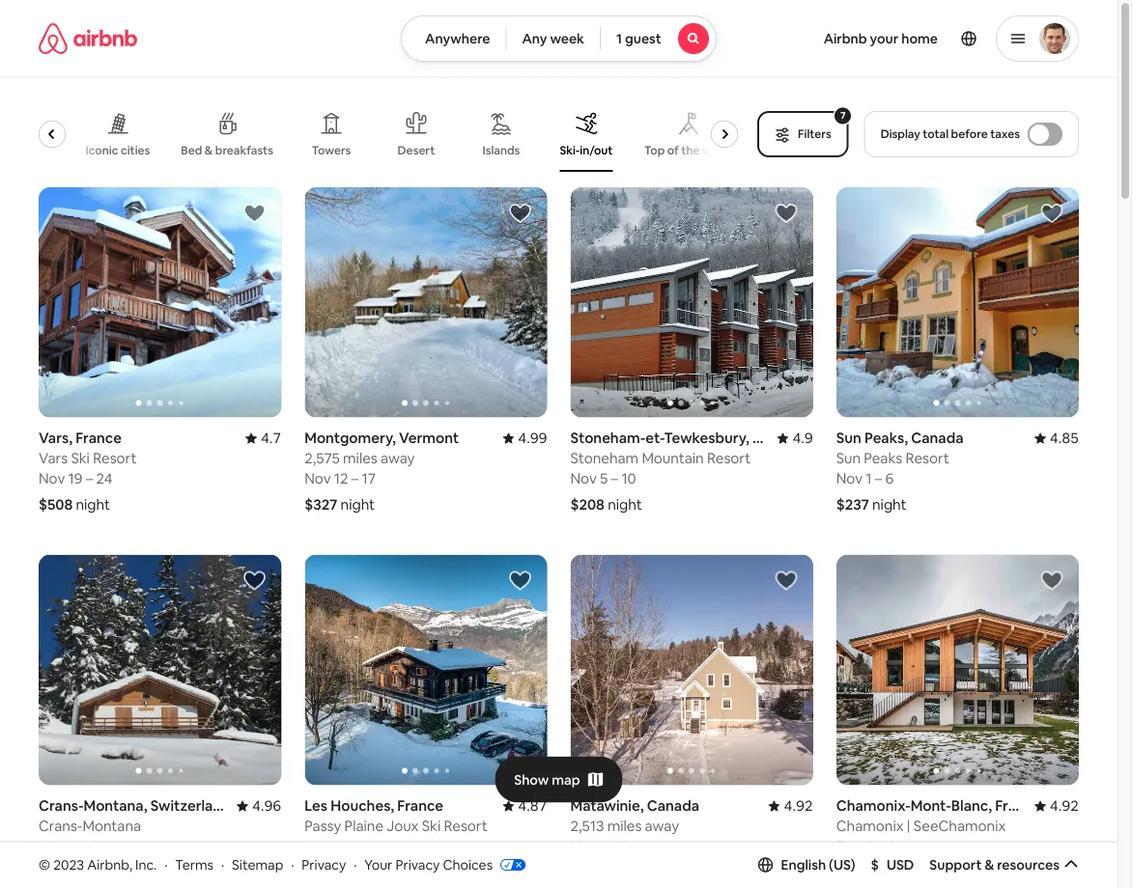 Task type: locate. For each thing, give the bounding box(es) containing it.
(us)
[[829, 857, 856, 874]]

|
[[907, 817, 911, 836]]

anywhere
[[425, 30, 490, 47]]

nov inside sun peaks, canada sun peaks resort nov 1 – 6 $237 night
[[836, 470, 863, 489]]

night down 10
[[608, 496, 642, 515]]

add to wishlist: chamonix-mont-blanc, france image
[[1040, 570, 1064, 593]]

miles for 17
[[343, 449, 378, 468]]

0 vertical spatial miles
[[343, 449, 378, 468]]

4
[[334, 837, 342, 856]]

& for resources
[[985, 857, 994, 874]]

1 down 2,513
[[600, 837, 606, 856]]

· down 9
[[354, 857, 357, 874]]

1 vertical spatial france
[[397, 797, 443, 816]]

usd
[[887, 857, 914, 874]]

1 vertical spatial sun
[[836, 449, 861, 468]]

$268
[[39, 864, 73, 882]]

0 vertical spatial canada
[[911, 429, 964, 448]]

1 vertical spatial miles
[[607, 817, 642, 836]]

resort
[[93, 449, 137, 468], [707, 449, 751, 468], [906, 449, 950, 468], [444, 817, 488, 836]]

add to wishlist: crans-montana, switzerland image
[[243, 570, 266, 593]]

filters button
[[758, 111, 849, 157]]

support & resources
[[930, 857, 1060, 874]]

show
[[514, 772, 549, 789]]

1 horizontal spatial canada
[[911, 429, 964, 448]]

$287
[[305, 864, 338, 882]]

1 up the 2023
[[68, 837, 74, 856]]

– inside montgomery, vermont 2,575 miles away nov 12 – 17 $327 night
[[351, 470, 359, 489]]

bed & breakfasts
[[181, 143, 273, 158]]

canada inside sun peaks, canada sun peaks resort nov 1 – 6 $237 night
[[911, 429, 964, 448]]

group for chamonix | seechamonix dec 3 – 8 $861 night
[[836, 555, 1079, 786]]

les houches, france passy plaine joux ski resort nov 4 – 9 $287 night
[[305, 797, 488, 882]]

0 vertical spatial sun
[[836, 429, 862, 448]]

nov down vars
[[39, 470, 65, 489]]

– inside chamonix | seechamonix dec 3 – 8 $861 night
[[878, 837, 885, 856]]

map
[[552, 772, 580, 789]]

away right 2,513
[[645, 817, 679, 836]]

4.9
[[793, 429, 813, 448]]

night down the 24
[[76, 496, 110, 515]]

filters
[[798, 127, 831, 142]]

– down matawinie,
[[609, 837, 616, 856]]

night inside vars, france vars ski resort nov 19 – 24 $508 night
[[76, 496, 110, 515]]

of
[[667, 143, 679, 158]]

1 horizontal spatial 4.92
[[1050, 797, 1079, 816]]

cities
[[121, 143, 150, 158]]

support
[[930, 857, 982, 874]]

night inside "crans-montana nov 1 – 6 $268 night"
[[76, 864, 110, 882]]

show map button
[[495, 757, 623, 803]]

– up the 2023
[[77, 837, 85, 856]]

canada
[[911, 429, 964, 448], [647, 797, 699, 816]]

privacy link
[[302, 857, 346, 874]]

resort right peaks
[[906, 449, 950, 468]]

nov up ©
[[39, 837, 65, 856]]

airbnb,
[[87, 857, 132, 874]]

night down 17 in the left of the page
[[341, 496, 375, 515]]

ski-in/out
[[560, 143, 613, 158]]

1 · from the left
[[164, 857, 168, 874]]

profile element
[[740, 0, 1079, 77]]

1 horizontal spatial 4.92 out of 5 average rating image
[[1034, 797, 1079, 816]]

2 horizontal spatial 6
[[886, 470, 894, 489]]

before
[[951, 127, 988, 142]]

– right 3
[[878, 837, 885, 856]]

4.85
[[1050, 429, 1079, 448]]

group
[[0, 97, 746, 172], [39, 187, 281, 418], [305, 187, 547, 418], [570, 187, 813, 418], [836, 187, 1079, 418], [39, 555, 281, 786], [305, 555, 547, 786], [570, 555, 813, 786], [836, 555, 1079, 786]]

resort inside sun peaks, canada sun peaks resort nov 1 – 6 $237 night
[[906, 449, 950, 468]]

nov down 2,513
[[570, 837, 597, 856]]

6
[[886, 470, 894, 489], [88, 837, 96, 856], [620, 837, 628, 856]]

4.85 out of 5 average rating image
[[1034, 429, 1079, 448]]

0 horizontal spatial away
[[381, 449, 415, 468]]

1 vertical spatial canada
[[647, 797, 699, 816]]

1 horizontal spatial away
[[645, 817, 679, 836]]

guest
[[625, 30, 661, 47]]

& right support
[[985, 857, 994, 874]]

0 horizontal spatial france
[[76, 429, 122, 448]]

0 vertical spatial ski
[[71, 449, 90, 468]]

miles up 17 in the left of the page
[[343, 449, 378, 468]]

mountain
[[642, 449, 704, 468]]

0 horizontal spatial 4.92 out of 5 average rating image
[[769, 797, 813, 816]]

night inside les houches, france passy plaine joux ski resort nov 4 – 9 $287 night
[[341, 864, 375, 882]]

1 down peaks
[[866, 470, 872, 489]]

4 · from the left
[[354, 857, 357, 874]]

miles inside montgomery, vermont 2,575 miles away nov 12 – 17 $327 night
[[343, 449, 378, 468]]

4.92 out of 5 average rating image for chamonix | seechamonix dec 3 – 8 $861 night
[[1034, 797, 1079, 816]]

· right terms link
[[221, 857, 224, 874]]

france inside vars, france vars ski resort nov 19 – 24 $508 night
[[76, 429, 122, 448]]

stoneham
[[570, 449, 639, 468]]

None search field
[[401, 15, 717, 62]]

– right 19
[[86, 470, 93, 489]]

group for montgomery, vermont 2,575 miles away nov 12 – 17 $327 night
[[305, 187, 547, 418]]

0 vertical spatial &
[[205, 143, 213, 158]]

1 vertical spatial &
[[985, 857, 994, 874]]

nov inside montgomery, vermont 2,575 miles away nov 12 – 17 $327 night
[[305, 470, 331, 489]]

& for breakfasts
[[205, 143, 213, 158]]

– inside les houches, france passy plaine joux ski resort nov 4 – 9 $287 night
[[346, 837, 353, 856]]

group for sun peaks, canada sun peaks resort nov 1 – 6 $237 night
[[836, 187, 1079, 418]]

sun peaks, canada sun peaks resort nov 1 – 6 $237 night
[[836, 429, 964, 515]]

night right '$268'
[[76, 864, 110, 882]]

nov down 2,575
[[305, 470, 331, 489]]

2 4.92 out of 5 average rating image from the left
[[1034, 797, 1079, 816]]

ski inside les houches, france passy plaine joux ski resort nov 4 – 9 $287 night
[[422, 817, 441, 836]]

add to wishlist: stoneham-et-tewkesbury, canada image
[[775, 202, 798, 225]]

france up the 24
[[76, 429, 122, 448]]

france up joux
[[397, 797, 443, 816]]

2 sun from the top
[[836, 449, 861, 468]]

privacy
[[302, 857, 346, 874], [396, 857, 440, 874]]

show map
[[514, 772, 580, 789]]

canada right matawinie,
[[647, 797, 699, 816]]

4.92 out of 5 average rating image up resources
[[1034, 797, 1079, 816]]

– left 9
[[346, 837, 353, 856]]

4.92 up english
[[784, 797, 813, 816]]

sitemap
[[232, 857, 283, 874]]

4.96
[[252, 797, 281, 816]]

privacy down 4
[[302, 857, 346, 874]]

4.92 out of 5 average rating image for matawinie, canada 2,513 miles away nov 1 – 6
[[769, 797, 813, 816]]

0 horizontal spatial &
[[205, 143, 213, 158]]

night down 9
[[341, 864, 375, 882]]

plaine
[[344, 817, 384, 836]]

& right bed
[[205, 143, 213, 158]]

· right inc.
[[164, 857, 168, 874]]

$508
[[39, 496, 73, 515]]

0 horizontal spatial 6
[[88, 837, 96, 856]]

peaks
[[864, 449, 903, 468]]

1 horizontal spatial france
[[397, 797, 443, 816]]

night inside sun peaks, canada sun peaks resort nov 1 – 6 $237 night
[[872, 496, 907, 515]]

resort up choices
[[444, 817, 488, 836]]

2,575
[[305, 449, 340, 468]]

0 horizontal spatial canada
[[647, 797, 699, 816]]

nov inside "crans-montana nov 1 – 6 $268 night"
[[39, 837, 65, 856]]

1 inside button
[[616, 30, 622, 47]]

sun
[[836, 429, 862, 448], [836, 449, 861, 468]]

1
[[616, 30, 622, 47], [866, 470, 872, 489], [68, 837, 74, 856], [600, 837, 606, 856]]

1 4.92 from the left
[[784, 797, 813, 816]]

1 horizontal spatial ski
[[422, 817, 441, 836]]

–
[[86, 470, 93, 489], [351, 470, 359, 489], [611, 470, 618, 489], [875, 470, 882, 489], [77, 837, 85, 856], [346, 837, 353, 856], [609, 837, 616, 856], [878, 837, 885, 856]]

islands
[[483, 143, 520, 158]]

resort right mountain
[[707, 449, 751, 468]]

0 vertical spatial away
[[381, 449, 415, 468]]

resort inside vars, france vars ski resort nov 19 – 24 $508 night
[[93, 449, 137, 468]]

0 vertical spatial france
[[76, 429, 122, 448]]

1 horizontal spatial &
[[985, 857, 994, 874]]

· left $287
[[291, 857, 294, 874]]

france inside les houches, france passy plaine joux ski resort nov 4 – 9 $287 night
[[397, 797, 443, 816]]

1 4.92 out of 5 average rating image from the left
[[769, 797, 813, 816]]

1 horizontal spatial 6
[[620, 837, 628, 856]]

away inside matawinie, canada 2,513 miles away nov 1 – 6
[[645, 817, 679, 836]]

ski-
[[560, 143, 580, 158]]

miles inside matawinie, canada 2,513 miles away nov 1 – 6
[[607, 817, 642, 836]]

6 down matawinie,
[[620, 837, 628, 856]]

0 horizontal spatial miles
[[343, 449, 378, 468]]

night down the 8
[[872, 864, 906, 882]]

resort up the 24
[[93, 449, 137, 468]]

crans-montana nov 1 – 6 $268 night
[[39, 817, 141, 882]]

towers
[[312, 143, 351, 158]]

– inside sun peaks, canada sun peaks resort nov 1 – 6 $237 night
[[875, 470, 882, 489]]

vars,
[[39, 429, 72, 448]]

2 4.92 from the left
[[1050, 797, 1079, 816]]

– left 17 in the left of the page
[[351, 470, 359, 489]]

add to wishlist: montgomery, vermont image
[[509, 202, 532, 225]]

display
[[881, 127, 920, 142]]

montgomery,
[[305, 429, 396, 448]]

miles for 6
[[607, 817, 642, 836]]

4.92 out of 5 average rating image up english
[[769, 797, 813, 816]]

4.92
[[784, 797, 813, 816], [1050, 797, 1079, 816]]

1 privacy from the left
[[302, 857, 346, 874]]

19
[[68, 470, 83, 489]]

nov up privacy link
[[305, 837, 331, 856]]

4.99 out of 5 average rating image
[[503, 429, 547, 448]]

ski up 19
[[71, 449, 90, 468]]

vermont
[[399, 429, 459, 448]]

– inside "crans-montana nov 1 – 6 $268 night"
[[77, 837, 85, 856]]

1 inside sun peaks, canada sun peaks resort nov 1 – 6 $237 night
[[866, 470, 872, 489]]

6 down peaks
[[886, 470, 894, 489]]

4.92 out of 5 average rating image
[[769, 797, 813, 816], [1034, 797, 1079, 816]]

night inside chamonix | seechamonix dec 3 – 8 $861 night
[[872, 864, 906, 882]]

nov left "5" on the right
[[570, 470, 597, 489]]

1 horizontal spatial privacy
[[396, 857, 440, 874]]

ski right joux
[[422, 817, 441, 836]]

4.92 up resources
[[1050, 797, 1079, 816]]

away down vermont
[[381, 449, 415, 468]]

miles
[[343, 449, 378, 468], [607, 817, 642, 836]]

2,513
[[570, 817, 604, 836]]

2 privacy from the left
[[396, 857, 440, 874]]

group for vars, france vars ski resort nov 19 – 24 $508 night
[[39, 187, 281, 418]]

0 horizontal spatial 4.92
[[784, 797, 813, 816]]

sun left peaks
[[836, 449, 861, 468]]

miles down matawinie,
[[607, 817, 642, 836]]

4.99
[[518, 429, 547, 448]]

houches,
[[331, 797, 394, 816]]

1 vertical spatial ski
[[422, 817, 441, 836]]

privacy right your on the bottom left of the page
[[396, 857, 440, 874]]

4.7 out of 5 average rating image
[[245, 429, 281, 448]]

nov inside matawinie, canada 2,513 miles away nov 1 – 6
[[570, 837, 597, 856]]

– down peaks
[[875, 470, 882, 489]]

your privacy choices
[[364, 857, 493, 874]]

night right $237
[[872, 496, 907, 515]]

chamonix | seechamonix dec 3 – 8 $861 night
[[836, 817, 1006, 882]]

1 vertical spatial away
[[645, 817, 679, 836]]

away inside montgomery, vermont 2,575 miles away nov 12 – 17 $327 night
[[381, 449, 415, 468]]

1 left guest
[[616, 30, 622, 47]]

6 up '© 2023 airbnb, inc. ·'
[[88, 837, 96, 856]]

1 horizontal spatial miles
[[607, 817, 642, 836]]

1 guest button
[[600, 15, 717, 62]]

nov up $237
[[836, 470, 863, 489]]

0 horizontal spatial ski
[[71, 449, 90, 468]]

– right "5" on the right
[[611, 470, 618, 489]]

vars
[[39, 449, 68, 468]]

canada right peaks,
[[911, 429, 964, 448]]

sun left peaks,
[[836, 429, 862, 448]]

seechamonix
[[914, 817, 1006, 836]]

0 horizontal spatial privacy
[[302, 857, 346, 874]]

bed
[[181, 143, 202, 158]]

night inside stoneham mountain resort nov 5 – 10 $208 night
[[608, 496, 642, 515]]



Task type: vqa. For each thing, say whether or not it's contained in the screenshot.
an in the How-To Expedite An Authorization Void Or Refund The Processing Time For Authorization Voids And Refunds Depends On Your Payment Method, So It Can'T Be Expedited.
no



Task type: describe. For each thing, give the bounding box(es) containing it.
resort inside les houches, france passy plaine joux ski resort nov 4 – 9 $287 night
[[444, 817, 488, 836]]

1 inside "crans-montana nov 1 – 6 $268 night"
[[68, 837, 74, 856]]

ski inside vars, france vars ski resort nov 19 – 24 $508 night
[[71, 449, 90, 468]]

10
[[622, 470, 636, 489]]

$ usd
[[871, 857, 914, 874]]

week
[[550, 30, 584, 47]]

montgomery, vermont 2,575 miles away nov 12 – 17 $327 night
[[305, 429, 459, 515]]

in/out
[[580, 143, 613, 158]]

$
[[871, 857, 879, 874]]

matawinie,
[[570, 797, 644, 816]]

1 guest
[[616, 30, 661, 47]]

english (us)
[[781, 857, 856, 874]]

© 2023 airbnb, inc. ·
[[39, 857, 168, 874]]

desert
[[398, 143, 435, 158]]

nov inside les houches, france passy plaine joux ski resort nov 4 – 9 $287 night
[[305, 837, 331, 856]]

3 · from the left
[[291, 857, 294, 874]]

2 · from the left
[[221, 857, 224, 874]]

your privacy choices link
[[364, 857, 526, 875]]

montana
[[83, 817, 141, 836]]

add to wishlist: les houches, france image
[[509, 570, 532, 593]]

1 sun from the top
[[836, 429, 862, 448]]

airbnb your home link
[[812, 18, 950, 59]]

nov inside vars, france vars ski resort nov 19 – 24 $508 night
[[39, 470, 65, 489]]

vars, france vars ski resort nov 19 – 24 $508 night
[[39, 429, 137, 515]]

iconic cities
[[86, 143, 150, 158]]

4.87
[[518, 797, 547, 816]]

the
[[681, 143, 700, 158]]

$237
[[836, 496, 869, 515]]

– inside matawinie, canada 2,513 miles away nov 1 – 6
[[609, 837, 616, 856]]

©
[[39, 857, 50, 874]]

group for stoneham mountain resort nov 5 – 10 $208 night
[[570, 187, 813, 418]]

your
[[364, 857, 393, 874]]

any week button
[[506, 15, 601, 62]]

group for les houches, france passy plaine joux ski resort nov 4 – 9 $287 night
[[305, 555, 547, 786]]

airbnb your home
[[824, 30, 938, 47]]

your
[[870, 30, 899, 47]]

display total before taxes
[[881, 127, 1020, 142]]

4.92 for chamonix | seechamonix dec 3 – 8 $861 night
[[1050, 797, 1079, 816]]

$861
[[836, 864, 868, 882]]

top of the world
[[644, 143, 733, 158]]

– inside vars, france vars ski resort nov 19 – 24 $508 night
[[86, 470, 93, 489]]

world
[[702, 143, 733, 158]]

none search field containing anywhere
[[401, 15, 717, 62]]

breakfasts
[[215, 143, 273, 158]]

4.92 for matawinie, canada 2,513 miles away nov 1 – 6
[[784, 797, 813, 816]]

4.96 out of 5 average rating image
[[237, 797, 281, 816]]

24
[[96, 470, 113, 489]]

add to wishlist: sun peaks, canada image
[[1040, 202, 1064, 225]]

anywhere button
[[401, 15, 507, 62]]

sitemap link
[[232, 857, 283, 874]]

peaks,
[[865, 429, 908, 448]]

17
[[362, 470, 376, 489]]

add to wishlist: matawinie, canada image
[[775, 570, 798, 593]]

group containing iconic cities
[[0, 97, 746, 172]]

total
[[923, 127, 949, 142]]

any
[[522, 30, 547, 47]]

display total before taxes button
[[864, 111, 1079, 157]]

4.9 out of 5 average rating image
[[777, 429, 813, 448]]

9
[[356, 837, 364, 856]]

dec
[[836, 837, 863, 856]]

nov inside stoneham mountain resort nov 5 – 10 $208 night
[[570, 470, 597, 489]]

canada inside matawinie, canada 2,513 miles away nov 1 – 6
[[647, 797, 699, 816]]

support & resources button
[[930, 857, 1079, 874]]

matawinie, canada 2,513 miles away nov 1 – 6
[[570, 797, 699, 856]]

$208
[[570, 496, 605, 515]]

1 inside matawinie, canada 2,513 miles away nov 1 – 6
[[600, 837, 606, 856]]

6 inside "crans-montana nov 1 – 6 $268 night"
[[88, 837, 96, 856]]

inc.
[[135, 857, 157, 874]]

terms link
[[175, 857, 214, 874]]

iconic
[[86, 143, 118, 158]]

3
[[867, 837, 875, 856]]

top
[[644, 143, 665, 158]]

any week
[[522, 30, 584, 47]]

crans-
[[39, 817, 83, 836]]

– inside stoneham mountain resort nov 5 – 10 $208 night
[[611, 470, 618, 489]]

choices
[[443, 857, 493, 874]]

joux
[[387, 817, 419, 836]]

group for crans-montana nov 1 – 6 $268 night
[[39, 555, 281, 786]]

group for matawinie, canada 2,513 miles away nov 1 – 6
[[570, 555, 813, 786]]

les
[[305, 797, 328, 816]]

airbnb
[[824, 30, 867, 47]]

terms · sitemap · privacy
[[175, 857, 346, 874]]

away for canada
[[645, 817, 679, 836]]

home
[[902, 30, 938, 47]]

resort inside stoneham mountain resort nov 5 – 10 $208 night
[[707, 449, 751, 468]]

terms
[[175, 857, 214, 874]]

stoneham mountain resort nov 5 – 10 $208 night
[[570, 449, 751, 515]]

taxes
[[990, 127, 1020, 142]]

6 inside sun peaks, canada sun peaks resort nov 1 – 6 $237 night
[[886, 470, 894, 489]]

$327
[[305, 496, 337, 515]]

12
[[334, 470, 348, 489]]

night inside montgomery, vermont 2,575 miles away nov 12 – 17 $327 night
[[341, 496, 375, 515]]

containers
[[0, 143, 55, 158]]

6 inside matawinie, canada 2,513 miles away nov 1 – 6
[[620, 837, 628, 856]]

english (us) button
[[758, 857, 856, 874]]

resources
[[997, 857, 1060, 874]]

chamonix
[[836, 817, 904, 836]]

4.87 out of 5 average rating image
[[503, 797, 547, 816]]

add to wishlist: vars, france image
[[243, 202, 266, 225]]

away for vermont
[[381, 449, 415, 468]]



